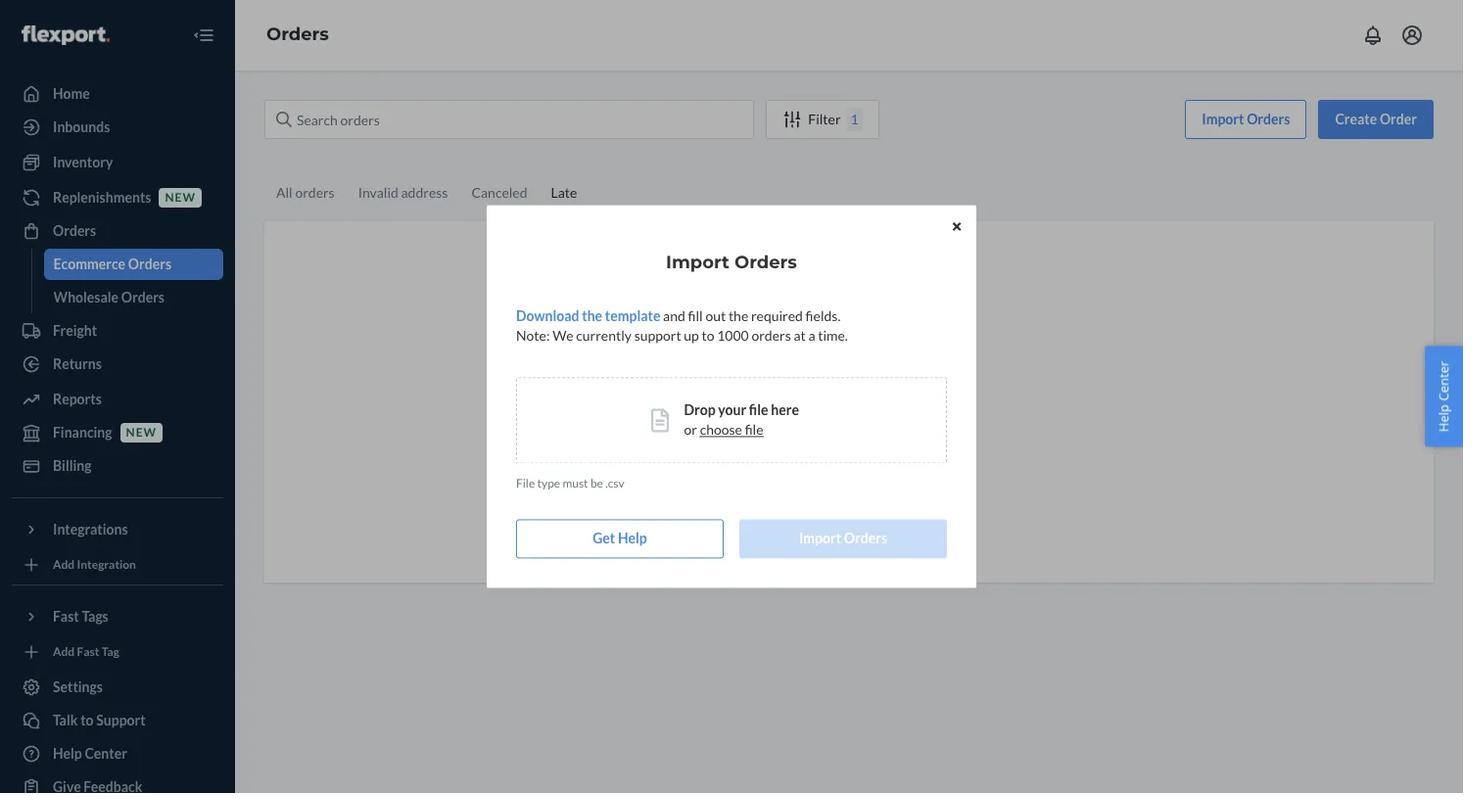 Task type: vqa. For each thing, say whether or not it's contained in the screenshot.
Where to?
no



Task type: locate. For each thing, give the bounding box(es) containing it.
import inside button
[[799, 530, 841, 547]]

import
[[666, 252, 730, 274], [799, 530, 841, 547]]

import orders dialog
[[487, 205, 976, 588]]

import orders inside button
[[799, 530, 887, 547]]

your
[[718, 402, 746, 419]]

0 vertical spatial import orders
[[666, 252, 797, 274]]

1 the from the left
[[582, 308, 602, 325]]

1 horizontal spatial the
[[729, 308, 748, 325]]

0 vertical spatial file
[[749, 402, 768, 419]]

help inside import orders dialog
[[618, 530, 647, 547]]

0 vertical spatial orders
[[735, 252, 797, 274]]

1 vertical spatial import
[[799, 530, 841, 547]]

template
[[605, 308, 661, 325]]

out
[[706, 308, 726, 325]]

0 horizontal spatial import orders
[[666, 252, 797, 274]]

help inside button
[[1435, 405, 1453, 432]]

the up 1000
[[729, 308, 748, 325]]

help down center
[[1435, 405, 1453, 432]]

we
[[553, 328, 573, 344]]

help center button
[[1425, 346, 1463, 447]]

note:
[[516, 328, 550, 344]]

currently
[[576, 328, 632, 344]]

1000
[[717, 328, 749, 344]]

0 horizontal spatial import
[[666, 252, 730, 274]]

here
[[771, 402, 799, 419]]

0 vertical spatial import
[[666, 252, 730, 274]]

1 horizontal spatial orders
[[844, 530, 887, 547]]

to
[[702, 328, 715, 344]]

1 horizontal spatial import orders
[[799, 530, 887, 547]]

.csv
[[605, 476, 625, 491]]

help
[[1435, 405, 1453, 432], [618, 530, 647, 547]]

1 horizontal spatial import
[[799, 530, 841, 547]]

time.
[[818, 328, 848, 344]]

orders
[[735, 252, 797, 274], [844, 530, 887, 547]]

file alt image
[[651, 409, 668, 432]]

1 vertical spatial help
[[618, 530, 647, 547]]

the up currently
[[582, 308, 602, 325]]

1 vertical spatial import orders
[[799, 530, 887, 547]]

1 vertical spatial orders
[[844, 530, 887, 547]]

file down your
[[745, 422, 763, 438]]

get help
[[593, 530, 647, 547]]

help right get
[[618, 530, 647, 547]]

a
[[808, 328, 815, 344]]

0 horizontal spatial the
[[582, 308, 602, 325]]

must
[[563, 476, 588, 491]]

0 horizontal spatial help
[[618, 530, 647, 547]]

0 vertical spatial help
[[1435, 405, 1453, 432]]

download the template link
[[516, 308, 661, 325]]

1 horizontal spatial help
[[1435, 405, 1453, 432]]

the
[[582, 308, 602, 325], [729, 308, 748, 325]]

import orders button
[[739, 520, 947, 559]]

orders inside button
[[844, 530, 887, 547]]

type
[[537, 476, 560, 491]]

0 horizontal spatial orders
[[735, 252, 797, 274]]

1 vertical spatial file
[[745, 422, 763, 438]]

file type must be .csv
[[516, 476, 625, 491]]

or
[[684, 422, 697, 438]]

choose
[[700, 422, 742, 438]]

orders
[[752, 328, 791, 344]]

file
[[749, 402, 768, 419], [745, 422, 763, 438]]

help center
[[1435, 361, 1453, 432]]

import orders
[[666, 252, 797, 274], [799, 530, 887, 547]]

file left here
[[749, 402, 768, 419]]



Task type: describe. For each thing, give the bounding box(es) containing it.
get help link
[[516, 520, 724, 559]]

close image
[[953, 220, 961, 232]]

and
[[663, 308, 685, 325]]

at
[[794, 328, 806, 344]]

2 the from the left
[[729, 308, 748, 325]]

up
[[684, 328, 699, 344]]

download
[[516, 308, 579, 325]]

drop
[[684, 402, 716, 419]]

get
[[593, 530, 615, 547]]

fields.
[[806, 308, 841, 325]]

be
[[590, 476, 603, 491]]

center
[[1435, 361, 1453, 401]]

support
[[634, 328, 681, 344]]

download the template and fill out the required fields. note: we currently support up to 1000 orders at a time.
[[516, 308, 848, 344]]

required
[[751, 308, 803, 325]]

fill
[[688, 308, 703, 325]]

drop your file here or choose file
[[684, 402, 799, 438]]

file
[[516, 476, 535, 491]]



